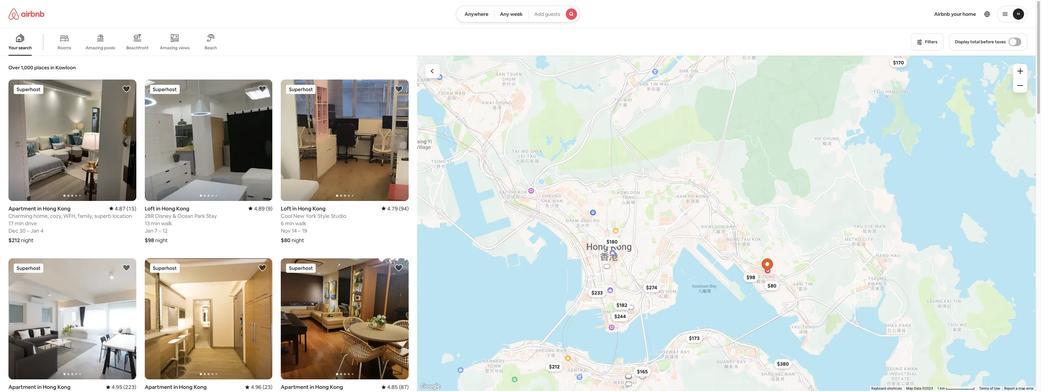 Task type: describe. For each thing, give the bounding box(es) containing it.
4.96 out of 5 average rating,  23 reviews image
[[245, 384, 273, 391]]

1 horizontal spatial add to wishlist: apartment in hong kong image
[[258, 264, 267, 272]]

map
[[906, 387, 913, 391]]

4.87 out of 5 average rating,  15 reviews image
[[109, 205, 136, 212]]

$173 button
[[686, 333, 703, 343]]

$380
[[777, 361, 789, 367]]

family,
[[78, 213, 93, 219]]

your
[[951, 11, 962, 17]]

1,000
[[21, 64, 33, 71]]

ocean
[[177, 213, 193, 219]]

keyboard shortcuts button
[[872, 387, 902, 392]]

$182
[[617, 302, 627, 308]]

4.95
[[112, 384, 122, 391]]

$244
[[614, 314, 626, 320]]

min inside loft in hong kong 2br disney & ocean park stay 13 min walk jan 7 – 12 $98 night
[[151, 220, 160, 227]]

any week
[[500, 11, 523, 17]]

$165
[[637, 369, 648, 375]]

jan inside apartment in hong kong charming home, cozy, wfh, family, superb location 17 min drive dec 30 – jan 4 $212 night
[[31, 227, 39, 234]]

$98 inside loft in hong kong 2br disney & ocean park stay 13 min walk jan 7 – 12 $98 night
[[145, 237, 154, 244]]

over
[[8, 64, 20, 71]]

display total before taxes button
[[949, 33, 1028, 50]]

– inside loft in hong kong cool new york style studio 6 min walk nov 14 – 19 $80 night
[[298, 227, 301, 234]]

$274 button
[[643, 283, 661, 293]]

kong inside apartment in hong kong charming home, cozy, wfh, family, superb location 17 min drive dec 30 – jan 4 $212 night
[[57, 205, 71, 212]]

map data ©2023
[[906, 387, 933, 391]]

pools
[[104, 45, 115, 51]]

1
[[937, 387, 939, 391]]

apartment inside apartment in hong kong charming home, cozy, wfh, family, superb location 17 min drive dec 30 – jan 4 $212 night
[[8, 205, 36, 212]]

hong inside loft in hong kong cool new york style studio 6 min walk nov 14 – 19 $80 night
[[298, 205, 311, 212]]

location
[[112, 213, 132, 219]]

shortcuts
[[887, 387, 902, 391]]

&
[[173, 213, 176, 219]]

min inside loft in hong kong cool new york style studio 6 min walk nov 14 – 19 $80 night
[[285, 220, 294, 227]]

1 km
[[937, 387, 946, 391]]

terms of use
[[979, 387, 1000, 391]]

airbnb your home link
[[930, 7, 980, 21]]

google image
[[419, 382, 442, 392]]

4.79 out of 5 average rating,  94 reviews image
[[382, 205, 409, 212]]

30
[[19, 227, 26, 234]]

your
[[8, 45, 18, 51]]

night inside apartment in hong kong charming home, cozy, wfh, family, superb location 17 min drive dec 30 – jan 4 $212 night
[[21, 237, 34, 244]]

zoom in image
[[1018, 68, 1023, 74]]

$98 inside $98 $80 $233
[[747, 274, 755, 281]]

4
[[40, 227, 43, 234]]

17
[[8, 220, 14, 227]]

hong inside apartment in hong kong charming home, cozy, wfh, family, superb location 17 min drive dec 30 – jan 4 $212 night
[[43, 205, 56, 212]]

hong inside loft in hong kong 2br disney & ocean park stay 13 min walk jan 7 – 12 $98 night
[[162, 205, 175, 212]]

$182 button
[[613, 300, 631, 310]]

$212 button
[[546, 362, 563, 372]]

search
[[18, 45, 32, 51]]

cozy,
[[50, 213, 62, 219]]

$233
[[592, 290, 603, 296]]

anywhere button
[[456, 6, 495, 23]]

night inside loft in hong kong cool new york style studio 6 min walk nov 14 – 19 $80 night
[[292, 237, 304, 244]]

park
[[195, 213, 205, 219]]

in inside loft in hong kong cool new york style studio 6 min walk nov 14 – 19 $80 night
[[292, 205, 297, 212]]

14
[[292, 227, 297, 234]]

superb
[[94, 213, 111, 219]]

4.85 out of 5 average rating,  87 reviews image
[[382, 384, 409, 391]]

$80 inside $98 $80 $233
[[768, 283, 777, 289]]

amazing pools
[[86, 45, 115, 51]]

19
[[302, 227, 307, 234]]

$180
[[607, 239, 618, 245]]

kong inside loft in hong kong 2br disney & ocean park stay 13 min walk jan 7 – 12 $98 night
[[176, 205, 189, 212]]

new
[[293, 213, 304, 219]]

$212 inside button
[[549, 364, 560, 370]]

walk inside loft in hong kong cool new york style studio 6 min walk nov 14 – 19 $80 night
[[295, 220, 306, 227]]

your search
[[8, 45, 32, 51]]

$98 button
[[743, 273, 759, 282]]

error
[[1026, 387, 1034, 391]]

apartment for 4.95
[[8, 384, 36, 391]]

km
[[940, 387, 945, 391]]

$170 button
[[890, 58, 907, 67]]

– inside loft in hong kong 2br disney & ocean park stay 13 min walk jan 7 – 12 $98 night
[[159, 227, 161, 234]]

guests
[[545, 11, 560, 17]]

13
[[145, 220, 150, 227]]

wfh,
[[63, 213, 76, 219]]

jan inside loft in hong kong 2br disney & ocean park stay 13 min walk jan 7 – 12 $98 night
[[145, 227, 153, 234]]

walk inside loft in hong kong 2br disney & ocean park stay 13 min walk jan 7 – 12 $98 night
[[161, 220, 172, 227]]

apartment for 4.96
[[145, 384, 172, 391]]

apartment in hong kong for 4.96 (23)
[[145, 384, 207, 391]]

loft in hong kong 2br disney & ocean park stay 13 min walk jan 7 – 12 $98 night
[[145, 205, 217, 244]]

terms
[[979, 387, 989, 391]]

profile element
[[589, 0, 1028, 28]]

none search field containing anywhere
[[456, 6, 580, 23]]

amazing views
[[160, 45, 190, 51]]

add to wishlist: apartment in hong kong image for (223)
[[122, 264, 131, 272]]

(223)
[[123, 384, 136, 391]]

4.79
[[387, 205, 398, 212]]

dec
[[8, 227, 18, 234]]

any
[[500, 11, 509, 17]]

$274
[[646, 285, 657, 291]]

filters
[[925, 39, 938, 45]]

home,
[[34, 213, 49, 219]]

min inside apartment in hong kong charming home, cozy, wfh, family, superb location 17 min drive dec 30 – jan 4 $212 night
[[15, 220, 24, 227]]

6
[[281, 220, 284, 227]]

week
[[510, 11, 523, 17]]



Task type: locate. For each thing, give the bounding box(es) containing it.
report
[[1005, 387, 1015, 391]]

1 horizontal spatial jan
[[145, 227, 153, 234]]

7
[[155, 227, 157, 234]]

(87)
[[399, 384, 409, 391]]

1 horizontal spatial –
[[159, 227, 161, 234]]

4.95 (223)
[[112, 384, 136, 391]]

4.87
[[115, 205, 125, 212]]

4.79 (94)
[[387, 205, 409, 212]]

home
[[963, 11, 976, 17]]

©2023
[[922, 387, 933, 391]]

1 horizontal spatial apartment in hong kong
[[145, 384, 207, 391]]

$212 inside apartment in hong kong charming home, cozy, wfh, family, superb location 17 min drive dec 30 – jan 4 $212 night
[[8, 237, 20, 244]]

amazing left views
[[160, 45, 178, 51]]

3 – from the left
[[298, 227, 301, 234]]

$165 $274
[[637, 285, 657, 375]]

2 horizontal spatial apartment in hong kong
[[281, 384, 343, 391]]

3 min from the left
[[285, 220, 294, 227]]

– inside apartment in hong kong charming home, cozy, wfh, family, superb location 17 min drive dec 30 – jan 4 $212 night
[[27, 227, 29, 234]]

$244 button
[[611, 312, 629, 322]]

keyboard shortcuts
[[872, 387, 902, 391]]

min up 7
[[151, 220, 160, 227]]

3 night from the left
[[292, 237, 304, 244]]

12
[[162, 227, 168, 234]]

$380 button
[[774, 359, 792, 369]]

amazing for amazing views
[[160, 45, 178, 51]]

0 horizontal spatial night
[[21, 237, 34, 244]]

1 vertical spatial $98
[[747, 274, 755, 281]]

0 horizontal spatial add to wishlist: apartment in hong kong image
[[122, 85, 131, 93]]

1 night from the left
[[21, 237, 34, 244]]

1 – from the left
[[27, 227, 29, 234]]

night down '12'
[[155, 237, 168, 244]]

apartment in hong kong charming home, cozy, wfh, family, superb location 17 min drive dec 30 – jan 4 $212 night
[[8, 205, 132, 244]]

0 horizontal spatial loft
[[145, 205, 155, 212]]

1 jan from the left
[[31, 227, 39, 234]]

0 horizontal spatial jan
[[31, 227, 39, 234]]

1 horizontal spatial $212
[[549, 364, 560, 370]]

$165 button
[[634, 367, 651, 377]]

taxes
[[995, 39, 1006, 45]]

2 horizontal spatial night
[[292, 237, 304, 244]]

4.89 (9)
[[254, 205, 273, 212]]

charming
[[8, 213, 32, 219]]

stay
[[206, 213, 217, 219]]

1 apartment in hong kong from the left
[[8, 384, 71, 391]]

(15)
[[127, 205, 136, 212]]

1 horizontal spatial walk
[[295, 220, 306, 227]]

1 walk from the left
[[161, 220, 172, 227]]

zoom out image
[[1018, 83, 1023, 88]]

terms of use link
[[979, 387, 1000, 391]]

$80 inside loft in hong kong cool new york style studio 6 min walk nov 14 – 19 $80 night
[[281, 237, 291, 244]]

4.87 (15)
[[115, 205, 136, 212]]

0 horizontal spatial –
[[27, 227, 29, 234]]

2 apartment in hong kong from the left
[[145, 384, 207, 391]]

0 horizontal spatial $212
[[8, 237, 20, 244]]

0 horizontal spatial apartment in hong kong
[[8, 384, 71, 391]]

loft up 2br
[[145, 205, 155, 212]]

4.96 (23)
[[251, 384, 273, 391]]

map
[[1019, 387, 1026, 391]]

None search field
[[456, 6, 580, 23]]

2 horizontal spatial –
[[298, 227, 301, 234]]

1 km button
[[935, 387, 977, 392]]

beachfront
[[126, 45, 149, 51]]

1 min from the left
[[15, 220, 24, 227]]

0 horizontal spatial walk
[[161, 220, 172, 227]]

1 vertical spatial $212
[[549, 364, 560, 370]]

drive
[[25, 220, 37, 227]]

group
[[8, 80, 136, 201], [145, 80, 273, 201], [281, 80, 537, 201], [8, 258, 136, 380], [145, 258, 273, 380], [281, 258, 409, 380]]

loft for loft in hong kong 2br disney & ocean park stay 13 min walk jan 7 – 12 $98 night
[[145, 205, 155, 212]]

walk
[[161, 220, 172, 227], [295, 220, 306, 227]]

(9)
[[266, 205, 273, 212]]

apartment in hong kong
[[8, 384, 71, 391], [145, 384, 207, 391], [281, 384, 343, 391]]

style
[[318, 213, 330, 219]]

kong inside loft in hong kong cool new york style studio 6 min walk nov 14 – 19 $80 night
[[313, 205, 326, 212]]

2 – from the left
[[159, 227, 161, 234]]

$170
[[893, 59, 904, 66]]

$98 $80 $233
[[592, 274, 777, 296]]

1 horizontal spatial $98
[[747, 274, 755, 281]]

–
[[27, 227, 29, 234], [159, 227, 161, 234], [298, 227, 301, 234]]

2 loft from the left
[[281, 205, 291, 212]]

apartment in hong kong for 4.85 (87)
[[281, 384, 343, 391]]

– right 30
[[27, 227, 29, 234]]

in inside loft in hong kong 2br disney & ocean park stay 13 min walk jan 7 – 12 $98 night
[[156, 205, 161, 212]]

filters button
[[911, 33, 944, 50]]

2 min from the left
[[151, 220, 160, 227]]

walk up '12'
[[161, 220, 172, 227]]

1 vertical spatial add to wishlist: apartment in hong kong image
[[258, 264, 267, 272]]

night
[[21, 237, 34, 244], [155, 237, 168, 244], [292, 237, 304, 244]]

4.85 (87)
[[387, 384, 409, 391]]

add to wishlist: apartment in hong kong image
[[122, 264, 131, 272], [395, 264, 403, 272]]

min down charming
[[15, 220, 24, 227]]

1 horizontal spatial night
[[155, 237, 168, 244]]

loft in hong kong cool new york style studio 6 min walk nov 14 – 19 $80 night
[[281, 205, 346, 244]]

amazing left pools
[[86, 45, 103, 51]]

report a map error
[[1005, 387, 1034, 391]]

4.95 out of 5 average rating,  223 reviews image
[[106, 384, 136, 391]]

keyboard
[[872, 387, 886, 391]]

(94)
[[399, 205, 409, 212]]

use
[[994, 387, 1000, 391]]

1 horizontal spatial add to wishlist: apartment in hong kong image
[[395, 264, 403, 272]]

in
[[50, 64, 54, 71], [37, 205, 42, 212], [156, 205, 161, 212], [292, 205, 297, 212], [37, 384, 42, 391], [174, 384, 178, 391], [310, 384, 314, 391]]

anywhere
[[465, 11, 489, 17]]

airbnb
[[934, 11, 950, 17]]

2br
[[145, 213, 154, 219]]

apartment in hong kong for 4.95 (223)
[[8, 384, 71, 391]]

4.85
[[387, 384, 398, 391]]

of
[[990, 387, 993, 391]]

2 add to wishlist: apartment in hong kong image from the left
[[395, 264, 403, 272]]

add to wishlist: loft in hong kong image
[[395, 85, 403, 93]]

night inside loft in hong kong 2br disney & ocean park stay 13 min walk jan 7 – 12 $98 night
[[155, 237, 168, 244]]

nov
[[281, 227, 291, 234]]

1 loft from the left
[[145, 205, 155, 212]]

apartment for 4.85
[[281, 384, 309, 391]]

loft for loft in hong kong cool new york style studio 6 min walk nov 14 – 19 $80 night
[[281, 205, 291, 212]]

loft inside loft in hong kong cool new york style studio 6 min walk nov 14 – 19 $80 night
[[281, 205, 291, 212]]

– right 14
[[298, 227, 301, 234]]

0 vertical spatial $80
[[281, 237, 291, 244]]

add to wishlist: apartment in hong kong image
[[122, 85, 131, 93], [258, 264, 267, 272]]

$212
[[8, 237, 20, 244], [549, 364, 560, 370]]

rooms
[[58, 45, 71, 51]]

1 horizontal spatial $80
[[768, 283, 777, 289]]

min right 6
[[285, 220, 294, 227]]

$80 button
[[764, 281, 780, 291]]

jan left 7
[[145, 227, 153, 234]]

1 add to wishlist: apartment in hong kong image from the left
[[122, 264, 131, 272]]

jan left 4
[[31, 227, 39, 234]]

loft inside loft in hong kong 2br disney & ocean park stay 13 min walk jan 7 – 12 $98 night
[[145, 205, 155, 212]]

1 horizontal spatial amazing
[[160, 45, 178, 51]]

jan
[[31, 227, 39, 234], [145, 227, 153, 234]]

3 apartment in hong kong from the left
[[281, 384, 343, 391]]

airbnb your home
[[934, 11, 976, 17]]

$233 button
[[588, 288, 606, 298]]

night down 14
[[292, 237, 304, 244]]

york
[[306, 213, 316, 219]]

loft up "cool"
[[281, 205, 291, 212]]

beach
[[205, 45, 217, 51]]

report a map error link
[[1005, 387, 1034, 391]]

disney
[[155, 213, 171, 219]]

2 walk from the left
[[295, 220, 306, 227]]

amazing for amazing pools
[[86, 45, 103, 51]]

0 vertical spatial add to wishlist: apartment in hong kong image
[[122, 85, 131, 93]]

any week button
[[494, 6, 529, 23]]

0 horizontal spatial $80
[[281, 237, 291, 244]]

cool
[[281, 213, 292, 219]]

walk down new
[[295, 220, 306, 227]]

$173
[[689, 335, 700, 342]]

google map
showing 26 stays. region
[[417, 56, 1036, 392]]

1 horizontal spatial loft
[[281, 205, 291, 212]]

add to wishlist: apartment in hong kong image for (87)
[[395, 264, 403, 272]]

over 1,000 places in kowloon
[[8, 64, 76, 71]]

0 horizontal spatial $98
[[145, 237, 154, 244]]

kowloon
[[55, 64, 76, 71]]

in inside apartment in hong kong charming home, cozy, wfh, family, superb location 17 min drive dec 30 – jan 4 $212 night
[[37, 205, 42, 212]]

1 horizontal spatial min
[[151, 220, 160, 227]]

2 night from the left
[[155, 237, 168, 244]]

2 horizontal spatial min
[[285, 220, 294, 227]]

4.96
[[251, 384, 262, 391]]

amazing
[[160, 45, 178, 51], [86, 45, 103, 51]]

0 horizontal spatial add to wishlist: apartment in hong kong image
[[122, 264, 131, 272]]

– right 7
[[159, 227, 161, 234]]

0 vertical spatial $212
[[8, 237, 20, 244]]

4.89 out of 5 average rating,  9 reviews image
[[249, 205, 273, 212]]

0 horizontal spatial min
[[15, 220, 24, 227]]

$180 button
[[603, 237, 621, 247]]

night down 30
[[21, 237, 34, 244]]

0 vertical spatial $98
[[145, 237, 154, 244]]

min
[[15, 220, 24, 227], [151, 220, 160, 227], [285, 220, 294, 227]]

before
[[981, 39, 994, 45]]

2 jan from the left
[[145, 227, 153, 234]]

loft
[[145, 205, 155, 212], [281, 205, 291, 212]]

add to wishlist: loft in hong kong image
[[258, 85, 267, 93]]

total
[[971, 39, 980, 45]]

data
[[914, 387, 922, 391]]

(23)
[[263, 384, 273, 391]]

0 horizontal spatial amazing
[[86, 45, 103, 51]]

1 vertical spatial $80
[[768, 283, 777, 289]]



Task type: vqa. For each thing, say whether or not it's contained in the screenshot.
National within the the Condo in Lakewood ⭐️⭐️ Warm &  Romantic special moments⭐️⭐️ 4 miles from Cleveland Cuyahoga Valley National Park $308 total before taxes
no



